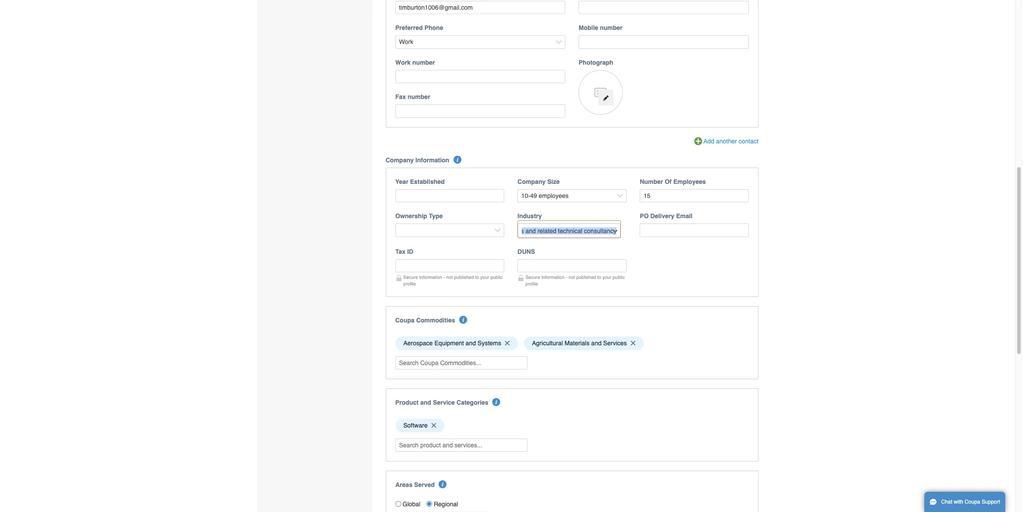 Task type: locate. For each thing, give the bounding box(es) containing it.
2 not from the left
[[569, 275, 575, 280]]

company information
[[386, 157, 449, 164]]

- down duns text box at the bottom right of the page
[[566, 275, 568, 280]]

number of employees
[[640, 178, 706, 185]]

additional information image up aerospace equipment and systems option
[[459, 316, 467, 324]]

service
[[433, 399, 455, 406]]

2 public from the left
[[613, 275, 625, 280]]

with
[[954, 499, 964, 505]]

2 secure information - not published to your public profile from the left
[[526, 275, 625, 286]]

and left services
[[591, 340, 602, 347]]

secure
[[403, 275, 418, 280], [526, 275, 540, 280]]

- down tax id text field
[[444, 275, 445, 280]]

additional information image right categories
[[493, 398, 501, 406]]

your
[[480, 275, 489, 280], [603, 275, 612, 280]]

your down tax id text field
[[480, 275, 489, 280]]

1 horizontal spatial public
[[613, 275, 625, 280]]

equipment
[[435, 340, 464, 347]]

profile for duns
[[526, 281, 538, 286]]

mobile number
[[579, 24, 623, 31]]

company
[[386, 157, 414, 164], [518, 178, 546, 185]]

1 horizontal spatial -
[[566, 275, 568, 280]]

None text field
[[395, 1, 566, 14]]

0 horizontal spatial -
[[444, 275, 445, 280]]

1 horizontal spatial to
[[598, 275, 601, 280]]

published down duns text box at the bottom right of the page
[[577, 275, 596, 280]]

PO Delivery Email text field
[[640, 224, 749, 237]]

0 horizontal spatial company
[[386, 157, 414, 164]]

company left size at the top
[[518, 178, 546, 185]]

number right the work
[[412, 59, 435, 66]]

1 selected list box from the top
[[392, 334, 752, 352]]

1 vertical spatial additional information image
[[459, 316, 467, 324]]

2 horizontal spatial and
[[591, 340, 602, 347]]

2 published from the left
[[577, 275, 596, 280]]

1 vertical spatial company
[[518, 178, 546, 185]]

1 secure from the left
[[403, 275, 418, 280]]

coupa inside chat with coupa support button
[[965, 499, 981, 505]]

1 horizontal spatial and
[[466, 340, 476, 347]]

1 - from the left
[[444, 275, 445, 280]]

None radio
[[427, 501, 432, 507]]

selected list box containing aerospace equipment and systems
[[392, 334, 752, 352]]

add another contact
[[704, 138, 759, 145]]

add another contact button
[[694, 137, 759, 146]]

1 horizontal spatial company
[[518, 178, 546, 185]]

0 horizontal spatial profile
[[403, 281, 416, 286]]

1 to from the left
[[475, 275, 479, 280]]

secure information - not published to your public profile
[[403, 275, 503, 286], [526, 275, 625, 286]]

fax
[[395, 94, 406, 101]]

categories
[[457, 399, 489, 406]]

not down tax id text field
[[447, 275, 453, 280]]

1 published from the left
[[454, 275, 474, 280]]

Industry text field
[[519, 224, 620, 238]]

profile down duns
[[526, 281, 538, 286]]

0 horizontal spatial not
[[447, 275, 453, 280]]

1 your from the left
[[480, 275, 489, 280]]

chat with coupa support
[[942, 499, 1001, 505]]

additional information image
[[493, 398, 501, 406], [439, 481, 447, 489]]

to for tax id
[[475, 275, 479, 280]]

1 horizontal spatial published
[[577, 275, 596, 280]]

Search Coupa Commodities... field
[[395, 356, 527, 370]]

to for duns
[[598, 275, 601, 280]]

0 vertical spatial additional information image
[[454, 156, 461, 164]]

secure information - not published to your public profile for duns
[[526, 275, 625, 286]]

contact
[[739, 138, 759, 145]]

additional information image
[[454, 156, 461, 164], [459, 316, 467, 324]]

and left the service
[[420, 399, 431, 406]]

and inside option
[[466, 340, 476, 347]]

Search product and services... field
[[395, 439, 527, 452]]

software option
[[395, 419, 444, 433]]

to down duns text box at the bottom right of the page
[[598, 275, 601, 280]]

public
[[491, 275, 503, 280], [613, 275, 625, 280]]

to down tax id text field
[[475, 275, 479, 280]]

areas served
[[395, 482, 435, 489]]

1 horizontal spatial not
[[569, 275, 575, 280]]

0 horizontal spatial additional information image
[[439, 481, 447, 489]]

not down duns text box at the bottom right of the page
[[569, 275, 575, 280]]

1 vertical spatial additional information image
[[439, 481, 447, 489]]

1 horizontal spatial your
[[603, 275, 612, 280]]

number for mobile number
[[600, 24, 623, 31]]

coupa
[[395, 317, 415, 324], [965, 499, 981, 505]]

secure down id
[[403, 275, 418, 280]]

work number
[[395, 59, 435, 66]]

not
[[447, 275, 453, 280], [569, 275, 575, 280]]

number for fax number
[[408, 94, 430, 101]]

0 horizontal spatial published
[[454, 275, 474, 280]]

information down tax id text field
[[419, 275, 442, 280]]

1 horizontal spatial additional information image
[[493, 398, 501, 406]]

number for work number
[[412, 59, 435, 66]]

1 horizontal spatial coupa
[[965, 499, 981, 505]]

to
[[475, 275, 479, 280], [598, 275, 601, 280]]

0 vertical spatial selected list box
[[392, 334, 752, 352]]

0 horizontal spatial secure information - not published to your public profile
[[403, 275, 503, 286]]

number right the mobile
[[600, 24, 623, 31]]

1 vertical spatial selected list box
[[392, 417, 752, 435]]

published down tax id text field
[[454, 275, 474, 280]]

number right fax
[[408, 94, 430, 101]]

2 vertical spatial number
[[408, 94, 430, 101]]

0 vertical spatial number
[[600, 24, 623, 31]]

Number Of Employees text field
[[640, 189, 749, 203]]

Work number text field
[[395, 70, 566, 83]]

0 vertical spatial additional information image
[[493, 398, 501, 406]]

secure information - not published to your public profile down duns text box at the bottom right of the page
[[526, 275, 625, 286]]

-
[[444, 275, 445, 280], [566, 275, 568, 280]]

ownership type
[[395, 213, 443, 220]]

ownership
[[395, 213, 427, 220]]

materials
[[565, 340, 590, 347]]

preferred
[[395, 24, 423, 31]]

1 horizontal spatial secure
[[526, 275, 540, 280]]

and left the systems
[[466, 340, 476, 347]]

2 selected list box from the top
[[392, 417, 752, 435]]

additional information image up "year established" text field
[[454, 156, 461, 164]]

additional information image right served
[[439, 481, 447, 489]]

selected list box containing software
[[392, 417, 752, 435]]

secure information - not published to your public profile down tax id text field
[[403, 275, 503, 286]]

selected list box
[[392, 334, 752, 352], [392, 417, 752, 435]]

tax id
[[395, 248, 413, 255]]

1 secure information - not published to your public profile from the left
[[403, 275, 503, 286]]

0 vertical spatial company
[[386, 157, 414, 164]]

your for duns
[[603, 275, 612, 280]]

2 secure from the left
[[526, 275, 540, 280]]

secure down duns
[[526, 275, 540, 280]]

fax number
[[395, 94, 430, 101]]

additional information image for company information
[[454, 156, 461, 164]]

coupa right with
[[965, 499, 981, 505]]

0 horizontal spatial to
[[475, 275, 479, 280]]

2 your from the left
[[603, 275, 612, 280]]

0 horizontal spatial your
[[480, 275, 489, 280]]

0 vertical spatial coupa
[[395, 317, 415, 324]]

company up the year
[[386, 157, 414, 164]]

employees
[[674, 178, 706, 185]]

coupa up the aerospace on the left of page
[[395, 317, 415, 324]]

1 not from the left
[[447, 275, 453, 280]]

1 vertical spatial coupa
[[965, 499, 981, 505]]

email
[[676, 213, 693, 220]]

profile down id
[[403, 281, 416, 286]]

published
[[454, 275, 474, 280], [577, 275, 596, 280]]

1 horizontal spatial secure information - not published to your public profile
[[526, 275, 625, 286]]

Year Established text field
[[395, 189, 505, 203]]

company for company information
[[386, 157, 414, 164]]

and inside option
[[591, 340, 602, 347]]

Mobile number text field
[[579, 35, 749, 49]]

established
[[410, 178, 445, 185]]

profile
[[403, 281, 416, 286], [526, 281, 538, 286]]

information
[[416, 157, 449, 164], [419, 275, 442, 280], [542, 275, 565, 280]]

None radio
[[395, 501, 401, 507]]

selected areas list box
[[392, 510, 752, 512]]

and for materials
[[591, 340, 602, 347]]

1 horizontal spatial profile
[[526, 281, 538, 286]]

number
[[600, 24, 623, 31], [412, 59, 435, 66], [408, 94, 430, 101]]

1 profile from the left
[[403, 281, 416, 286]]

company size
[[518, 178, 560, 185]]

your down duns text box at the bottom right of the page
[[603, 275, 612, 280]]

2 to from the left
[[598, 275, 601, 280]]

1 public from the left
[[491, 275, 503, 280]]

0 horizontal spatial secure
[[403, 275, 418, 280]]

Tax ID text field
[[395, 259, 505, 273]]

phone
[[425, 24, 443, 31]]

industry
[[518, 213, 542, 220]]

0 horizontal spatial public
[[491, 275, 503, 280]]

information down duns text box at the bottom right of the page
[[542, 275, 565, 280]]

information for tax id
[[419, 275, 442, 280]]

and
[[466, 340, 476, 347], [591, 340, 602, 347], [420, 399, 431, 406]]

additional information image for coupa commodities
[[459, 316, 467, 324]]

1 vertical spatial number
[[412, 59, 435, 66]]

public for duns
[[613, 275, 625, 280]]

2 - from the left
[[566, 275, 568, 280]]

2 profile from the left
[[526, 281, 538, 286]]



Task type: vqa. For each thing, say whether or not it's contained in the screenshot.
Aerospace Equipment And Systems
yes



Task type: describe. For each thing, give the bounding box(es) containing it.
product and service categories
[[395, 399, 489, 406]]

work
[[395, 59, 411, 66]]

public for tax id
[[491, 275, 503, 280]]

company for company size
[[518, 178, 546, 185]]

0 horizontal spatial coupa
[[395, 317, 415, 324]]

support
[[982, 499, 1001, 505]]

selected list box for product and service categories
[[392, 417, 752, 435]]

change image image
[[603, 95, 609, 101]]

po delivery email
[[640, 213, 693, 220]]

chat
[[942, 499, 953, 505]]

secure information - not published to your public profile for tax id
[[403, 275, 503, 286]]

not for tax id
[[447, 275, 453, 280]]

regional
[[434, 501, 458, 508]]

served
[[414, 482, 435, 489]]

and for equipment
[[466, 340, 476, 347]]

software
[[403, 422, 428, 429]]

po
[[640, 213, 649, 220]]

agricultural
[[532, 340, 563, 347]]

duns
[[518, 248, 535, 255]]

delivery
[[651, 213, 675, 220]]

mobile
[[579, 24, 598, 31]]

chat with coupa support button
[[925, 492, 1006, 512]]

your for tax id
[[480, 275, 489, 280]]

0 horizontal spatial and
[[420, 399, 431, 406]]

Fax number text field
[[395, 105, 566, 118]]

photograph
[[579, 59, 613, 66]]

coupa commodities
[[395, 317, 455, 324]]

additional information image for areas served
[[439, 481, 447, 489]]

secure for duns
[[526, 275, 540, 280]]

systems
[[478, 340, 501, 347]]

preferred phone
[[395, 24, 443, 31]]

- for duns
[[566, 275, 568, 280]]

not for duns
[[569, 275, 575, 280]]

published for duns
[[577, 275, 596, 280]]

photograph image
[[579, 70, 623, 115]]

add
[[704, 138, 715, 145]]

of
[[665, 178, 672, 185]]

- for tax id
[[444, 275, 445, 280]]

commodities
[[416, 317, 455, 324]]

profile for tax id
[[403, 281, 416, 286]]

type
[[429, 213, 443, 220]]

information up established
[[416, 157, 449, 164]]

product
[[395, 399, 419, 406]]

aerospace equipment and systems
[[403, 340, 501, 347]]

published for tax id
[[454, 275, 474, 280]]

year
[[395, 178, 408, 185]]

year established
[[395, 178, 445, 185]]

tax
[[395, 248, 406, 255]]

another
[[716, 138, 737, 145]]

agricultural materials and services option
[[524, 337, 644, 350]]

secure for tax id
[[403, 275, 418, 280]]

information for duns
[[542, 275, 565, 280]]

selected list box for coupa commodities
[[392, 334, 752, 352]]

additional information image for product and service categories
[[493, 398, 501, 406]]

aerospace
[[403, 340, 433, 347]]

id
[[407, 248, 413, 255]]

size
[[548, 178, 560, 185]]

Role text field
[[579, 1, 749, 14]]

DUNS text field
[[518, 259, 627, 273]]

number
[[640, 178, 663, 185]]

aerospace equipment and systems option
[[395, 337, 518, 350]]

areas
[[395, 482, 413, 489]]

global
[[403, 501, 421, 508]]

agricultural materials and services
[[532, 340, 627, 347]]

services
[[603, 340, 627, 347]]



